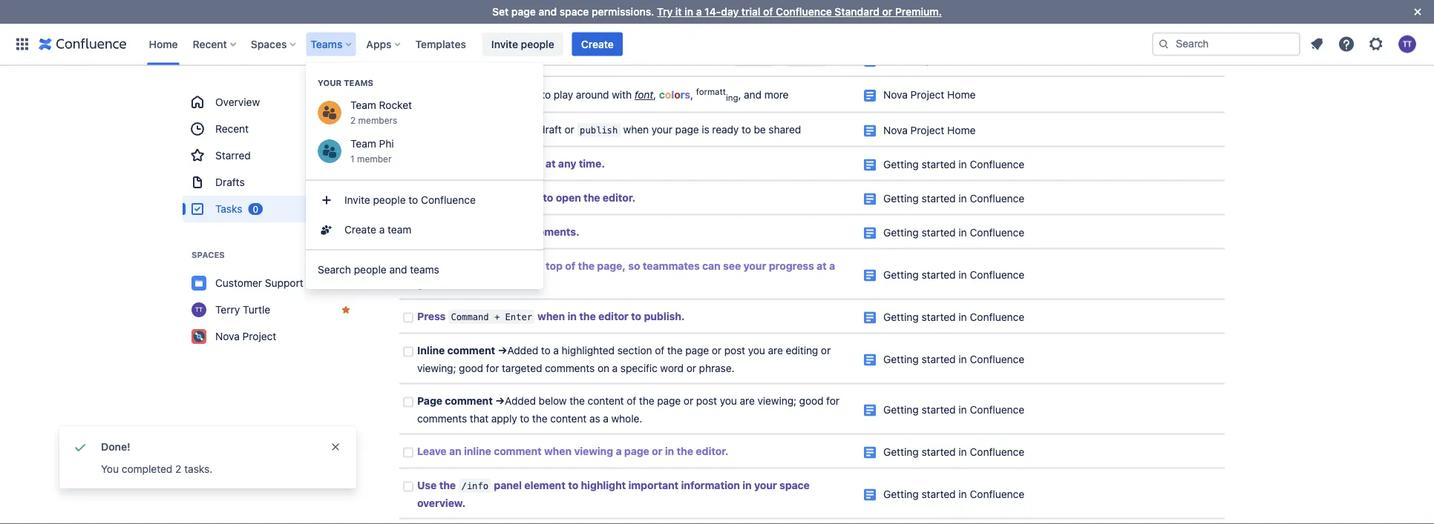 Task type: vqa. For each thing, say whether or not it's contained in the screenshot.


Task type: locate. For each thing, give the bounding box(es) containing it.
2 vertical spatial you
[[720, 395, 737, 407]]

comments down page
[[417, 413, 467, 425]]

2 left tasks.
[[175, 464, 181, 476]]

or right word
[[686, 363, 696, 375]]

0 vertical spatial added
[[507, 345, 538, 357]]

1 vertical spatial use
[[417, 480, 437, 492]]

1 horizontal spatial spaces
[[251, 38, 287, 50]]

spaces button
[[246, 32, 302, 56]]

confluence image
[[39, 35, 127, 53], [39, 35, 127, 53]]

and left start
[[673, 3, 690, 15]]

to inside use the toolbar at the top to play around with font , c o l o r s , formatt ing , and more
[[541, 89, 551, 101]]

2 horizontal spatial on
[[597, 363, 609, 375]]

teammates
[[643, 260, 700, 272]]

1 vertical spatial good
[[799, 395, 823, 407]]

1 team from the top
[[350, 99, 376, 111]]

you right typing.
[[753, 3, 771, 15]]

group
[[183, 89, 361, 223], [306, 180, 543, 249]]

project for to see all the types of content you can add to your page. try
[[910, 54, 944, 66]]

s
[[685, 89, 690, 101]]

teams inside group
[[344, 78, 373, 88]]

confluence for 6th page title icon
[[970, 193, 1024, 205]]

good down editing
[[799, 395, 823, 407]]

added inside the added below the content of the page or post you are viewing; good for comments that apply to the content as a whole.
[[505, 395, 536, 407]]

0 vertical spatial can
[[773, 3, 791, 15]]

viewing; down inline on the left of the page
[[417, 363, 456, 375]]

comments inside the added below the content of the page or post you are viewing; good for comments that apply to the content as a whole.
[[417, 413, 467, 425]]

to left open
[[543, 192, 553, 204]]

viewing;
[[417, 363, 456, 375], [757, 395, 796, 407]]

0 horizontal spatial ,
[[653, 89, 656, 101]]

an
[[449, 446, 461, 458]]

2 horizontal spatial you
[[748, 345, 765, 357]]

2 horizontal spatial can
[[773, 3, 791, 15]]

1 use from the top
[[417, 89, 436, 101]]

panel
[[494, 480, 522, 492]]

can right trial
[[773, 3, 791, 15]]

you down done!
[[101, 464, 119, 476]]

people inside global "element"
[[521, 38, 554, 50]]

you for are
[[720, 395, 737, 407]]

2 nova project home link from the top
[[883, 54, 976, 66]]

1 vertical spatial people
[[373, 194, 406, 206]]

create
[[474, 158, 507, 170]]

8 getting started in confluence from the top
[[883, 446, 1024, 459]]

invite for invite people to confluence
[[344, 194, 370, 206]]

teams button
[[306, 32, 357, 56]]

1 vertical spatial content
[[588, 395, 624, 407]]

you
[[591, 53, 608, 66], [748, 345, 765, 357], [720, 395, 737, 407]]

2 o from the left
[[674, 89, 680, 101]]

1 vertical spatial for
[[826, 395, 839, 407]]

2 vertical spatial comment
[[494, 446, 542, 458]]

settings icon image
[[1367, 35, 1385, 53]]

home for ,
[[947, 89, 976, 101]]

terry turtle
[[215, 304, 270, 316]]

6 getting started in confluence link from the top
[[883, 354, 1024, 366]]

1 horizontal spatial space
[[779, 480, 810, 492]]

use for /info
[[417, 480, 437, 492]]

2
[[350, 115, 356, 125], [175, 464, 181, 476]]

see left the 'list'
[[469, 226, 487, 238]]

overview
[[215, 96, 260, 108]]

0 vertical spatial e
[[543, 4, 549, 15]]

page
[[511, 6, 536, 18], [675, 124, 699, 136], [518, 158, 543, 170], [515, 192, 540, 204], [685, 345, 709, 357], [657, 395, 681, 407], [624, 446, 649, 458]]

0 vertical spatial press
[[417, 192, 446, 204]]

getting started in confluence for 6th page title icon
[[883, 193, 1024, 205]]

started for seventh page title icon from the top
[[922, 227, 956, 239]]

0 vertical spatial comments
[[545, 363, 595, 375]]

you up use the toolbar at the top to play around with font , c o l o r s , formatt ing , and more
[[591, 53, 608, 66]]

overview.
[[417, 498, 465, 510]]

teams right 'your'
[[344, 78, 373, 88]]

4 getting started in confluence from the top
[[883, 269, 1024, 281]]

2 team from the top
[[350, 138, 376, 150]]

can
[[773, 3, 791, 15], [611, 53, 628, 66], [702, 260, 721, 272]]

day
[[721, 6, 739, 18]]

3 getting from the top
[[883, 227, 919, 239]]

0 horizontal spatial edit
[[652, 3, 670, 15]]

at down to see a list of elements.
[[514, 260, 524, 272]]

try it in a 14-day trial of confluence standard or premium. link
[[657, 6, 942, 18]]

1 vertical spatial →
[[495, 395, 505, 407]]

0 horizontal spatial are
[[740, 395, 755, 407]]

it
[[675, 6, 682, 18]]

try
[[657, 6, 673, 18], [717, 53, 732, 66]]

search people and teams
[[318, 264, 439, 276]]

1 vertical spatial you
[[101, 464, 119, 476]]

to right /
[[447, 53, 457, 66]]

team up members
[[350, 99, 376, 111]]

1 vertical spatial invite
[[344, 194, 370, 206]]

2 horizontal spatial ,
[[738, 89, 741, 101]]

1 horizontal spatial post
[[724, 345, 745, 357]]

confluence
[[776, 6, 832, 18], [970, 158, 1024, 171], [970, 193, 1024, 205], [421, 194, 476, 206], [970, 227, 1024, 239], [970, 269, 1024, 281], [970, 311, 1024, 324], [970, 354, 1024, 366], [970, 404, 1024, 416], [970, 446, 1024, 459], [970, 489, 1024, 501]]

people
[[521, 38, 554, 50], [373, 194, 406, 206], [354, 264, 387, 276]]

1 horizontal spatial editor.
[[696, 446, 729, 458]]

comment down command
[[447, 345, 495, 357]]

9 getting started in confluence link from the top
[[883, 489, 1024, 501]]

1 horizontal spatial try
[[717, 53, 732, 66]]

8 getting started in confluence link from the top
[[883, 446, 1024, 459]]

5 getting from the top
[[883, 311, 919, 324]]

of inside at the top of the page, so teammates can see your progress at a glance.
[[565, 260, 575, 272]]

7 getting started in confluence from the top
[[883, 404, 1024, 416]]

5 started from the top
[[922, 311, 956, 324]]

help icon image
[[1338, 35, 1355, 53]]

Search field
[[1152, 32, 1300, 56]]

5 getting started in confluence from the top
[[883, 311, 1024, 324]]

hit / to see all the types of content you can add to your page. try /image or /table
[[417, 53, 823, 66]]

press down glance.
[[417, 311, 446, 323]]

hit
[[417, 53, 431, 66]]

started for 1st page title icon from the bottom of the page
[[922, 489, 956, 501]]

nova project home link for ,
[[883, 89, 976, 101]]

0 horizontal spatial you
[[591, 53, 608, 66]]

1 getting started in confluence from the top
[[883, 158, 1024, 171]]

0 horizontal spatial comments
[[417, 413, 467, 425]]

getting started in confluence for ninth page title icon from the top of the page
[[883, 311, 1024, 324]]

search
[[318, 264, 351, 276]]

→ for inline comment →
[[498, 345, 507, 357]]

0 vertical spatial on
[[554, 3, 566, 15]]

nova for to see all the types of content you can add to your page. try
[[883, 54, 908, 66]]

2 getting started in confluence from the top
[[883, 193, 1024, 205]]

5 getting started in confluence link from the top
[[883, 311, 1024, 324]]

apply
[[491, 413, 517, 425]]

0 vertical spatial you
[[591, 53, 608, 66]]

team inside team rocket 2 members
[[350, 99, 376, 111]]

0 vertical spatial you
[[753, 3, 771, 15]]

1 horizontal spatial can
[[702, 260, 721, 272]]

1 horizontal spatial good
[[799, 395, 823, 407]]

to left save
[[479, 124, 488, 136]]

getting for eighth page title icon
[[883, 269, 919, 281]]

all
[[479, 53, 489, 66]]

your teams
[[318, 78, 373, 88]]

1 vertical spatial you
[[748, 345, 765, 357]]

page inside the added below the content of the page or post you are viewing; good for comments that apply to the content as a whole.
[[657, 395, 681, 407]]

or right draft
[[564, 124, 574, 136]]

1 vertical spatial viewing;
[[757, 395, 796, 407]]

0 horizontal spatial o
[[665, 89, 671, 101]]

0 vertical spatial team
[[350, 99, 376, 111]]

e inside click the pencil icon ✏️ or e
[[543, 4, 549, 15]]

premium.
[[895, 6, 942, 18]]

, right formatt
[[738, 89, 741, 101]]

added up targeted
[[507, 345, 538, 357]]

0 vertical spatial use
[[417, 89, 436, 101]]

see left all
[[459, 53, 476, 66]]

getting started in confluence link for eighth page title icon
[[883, 269, 1024, 281]]

0 vertical spatial 2
[[350, 115, 356, 125]]

2 vertical spatial people
[[354, 264, 387, 276]]

are inside added to a highlighted section of the page or post you are editing or viewing; good for targeted comments on a specific word or phrase.
[[768, 345, 783, 357]]

any
[[558, 158, 576, 170]]

you completed 2 tasks.
[[101, 464, 213, 476]]

see left progress
[[723, 260, 741, 272]]

getting started in confluence for 1st page title icon from the bottom of the page
[[883, 489, 1024, 501]]

phrase.
[[699, 363, 734, 375]]

4 nova project home from the top
[[883, 124, 976, 137]]

2 press from the top
[[417, 311, 446, 323]]

templates
[[415, 38, 466, 50]]

invite inside invite people button
[[491, 38, 518, 50]]

4 getting from the top
[[883, 269, 919, 281]]

create inside button
[[344, 224, 376, 236]]

6 getting started in confluence from the top
[[883, 354, 1024, 366]]

e inside press e when on a page to open the editor.
[[451, 193, 456, 204]]

2 for tasks.
[[175, 464, 181, 476]]

teams up 'your'
[[311, 38, 342, 50]]

1 vertical spatial comments
[[417, 413, 467, 425]]

confluence for ninth page title icon from the top of the page
[[970, 311, 1024, 324]]

1 vertical spatial editor.
[[696, 446, 729, 458]]

2 inside team rocket 2 members
[[350, 115, 356, 125]]

5 page title icon image from the top
[[864, 160, 876, 171]]

0 vertical spatial good
[[459, 363, 483, 375]]

your inside at the top of the page, so teammates can see your progress at a glance.
[[743, 260, 766, 272]]

see inside at the top of the page, so teammates can see your progress at a glance.
[[723, 260, 741, 272]]

2 nova project home from the top
[[883, 54, 976, 66]]

4 getting started in confluence link from the top
[[883, 269, 1024, 281]]

at right progress
[[817, 260, 827, 272]]

2 vertical spatial see
[[723, 260, 741, 272]]

2 right team rocket image
[[350, 115, 356, 125]]

1 horizontal spatial viewing;
[[757, 395, 796, 407]]

or inside the added below the content of the page or post you are viewing; good for comments that apply to the content as a whole.
[[684, 395, 693, 407]]

nova project home link for when your page is ready to be shared
[[883, 124, 976, 137]]

at left any at the left top of page
[[545, 158, 556, 170]]

publish
[[580, 125, 618, 136]]

nova project
[[215, 331, 276, 343]]

added for inline comment →
[[507, 345, 538, 357]]

0 vertical spatial post
[[724, 345, 745, 357]]

comments down highlighted
[[545, 363, 595, 375]]

0 horizontal spatial editor.
[[603, 192, 635, 204]]

nova project home link
[[883, 12, 976, 24], [883, 54, 976, 66], [883, 89, 976, 101], [883, 124, 976, 137]]

2 vertical spatial content
[[550, 413, 587, 425]]

10 page title icon image from the top
[[864, 355, 876, 367]]

added for page comment →
[[505, 395, 536, 407]]

getting started in confluence link
[[883, 158, 1024, 171], [883, 193, 1024, 205], [883, 227, 1024, 239], [883, 269, 1024, 281], [883, 311, 1024, 324], [883, 354, 1024, 366], [883, 404, 1024, 416], [883, 446, 1024, 459], [883, 489, 1024, 501]]

when down font
[[623, 124, 649, 136]]

0 horizontal spatial post
[[696, 395, 717, 407]]

the up overview.
[[439, 480, 456, 492]]

recent right home link
[[193, 38, 227, 50]]

on down create
[[492, 192, 504, 204]]

you down phrase.
[[720, 395, 737, 407]]

below
[[539, 395, 567, 407]]

post down phrase.
[[696, 395, 717, 407]]

0 horizontal spatial try
[[657, 6, 673, 18]]

the down to see a list of elements.
[[527, 260, 543, 272]]

3 getting started in confluence link from the top
[[883, 227, 1024, 239]]

your up global "element"
[[569, 3, 590, 15]]

and inside use the toolbar at the top to play around with font , c o l o r s , formatt ing , and more
[[744, 89, 762, 101]]

people right search
[[354, 264, 387, 276]]

8 getting from the top
[[883, 446, 919, 459]]

page up phrase.
[[685, 345, 709, 357]]

use right rocket
[[417, 89, 436, 101]]

edit up /table
[[793, 3, 811, 15]]

you inside the added below the content of the page or post you are viewing; good for comments that apply to the content as a whole.
[[720, 395, 737, 407]]

team inside team phi 1 member
[[350, 138, 376, 150]]

4 started from the top
[[922, 269, 956, 281]]

nova project home link for to see all the types of content you can add to your page. try
[[883, 54, 976, 66]]

3 page title icon image from the top
[[864, 90, 876, 102]]

time.
[[579, 158, 605, 170]]

→ for page comment →
[[495, 395, 505, 407]]

0 horizontal spatial can
[[611, 53, 628, 66]]

set page and space permissions. try it in a 14-day trial of confluence standard or premium.
[[492, 6, 942, 18]]

drafts link
[[183, 169, 361, 196]]

glance.
[[417, 278, 454, 290]]

e up "create a team" button
[[451, 193, 456, 204]]

use inside use the toolbar at the top to play around with font , c o l o r s , formatt ing , and more
[[417, 89, 436, 101]]

getting started in confluence for tenth page title icon from the top of the page
[[883, 354, 1024, 366]]

7 started from the top
[[922, 404, 956, 416]]

in
[[685, 6, 693, 18], [959, 158, 967, 171], [959, 193, 967, 205], [959, 227, 967, 239], [959, 269, 967, 281], [567, 311, 577, 323], [959, 311, 967, 324], [959, 354, 967, 366], [959, 404, 967, 416], [665, 446, 674, 458], [959, 446, 967, 459], [742, 480, 752, 492], [959, 489, 967, 501]]

0 vertical spatial comment
[[447, 345, 495, 357]]

invite people to confluence
[[344, 194, 476, 206]]

0 vertical spatial →
[[498, 345, 507, 357]]

1 vertical spatial spaces
[[191, 251, 225, 260]]

create up create a space icon
[[344, 224, 376, 236]]

getting
[[883, 158, 919, 171], [883, 193, 919, 205], [883, 227, 919, 239], [883, 269, 919, 281], [883, 311, 919, 324], [883, 354, 919, 366], [883, 404, 919, 416], [883, 446, 919, 459], [883, 489, 919, 501]]

12 page title icon image from the top
[[864, 448, 876, 459]]

try right the page.
[[717, 53, 732, 66]]

your inside panel element to highlight important information in your space overview.
[[754, 480, 777, 492]]

started for eighth page title icon
[[922, 269, 956, 281]]

invite for invite people
[[491, 38, 518, 50]]

0 horizontal spatial viewing;
[[417, 363, 456, 375]]

6 getting from the top
[[883, 354, 919, 366]]

0 vertical spatial teams
[[311, 38, 342, 50]]

/info
[[461, 481, 488, 492]]

font
[[634, 89, 653, 101]]

of down elements.
[[565, 260, 575, 272]]

2 getting started in confluence link from the top
[[883, 193, 1024, 205]]

space
[[559, 6, 589, 18], [779, 480, 810, 492]]

2 use from the top
[[417, 480, 437, 492]]

of right types
[[539, 53, 549, 66]]

added
[[507, 345, 538, 357], [505, 395, 536, 407]]

3 nova project home from the top
[[883, 89, 976, 101]]

→ up 'apply'
[[495, 395, 505, 407]]

targeted
[[502, 363, 542, 375]]

1 vertical spatial comment
[[445, 395, 493, 407]]

1 press from the top
[[417, 192, 446, 204]]

2 started from the top
[[922, 193, 956, 205]]

3 getting started in confluence from the top
[[883, 227, 1024, 239]]

you for can
[[591, 53, 608, 66]]

1 horizontal spatial are
[[768, 345, 783, 357]]

a up the 'list'
[[507, 192, 513, 204]]

team for team rocket
[[350, 99, 376, 111]]

getting for 5th page title icon from the top of the page
[[883, 158, 919, 171]]

to right 'keyboard'
[[639, 3, 649, 15]]

page title icon image
[[864, 13, 876, 25], [864, 55, 876, 67], [864, 90, 876, 102], [864, 125, 876, 137], [864, 160, 876, 171], [864, 194, 876, 206], [864, 228, 876, 240], [864, 270, 876, 282], [864, 312, 876, 324], [864, 355, 876, 367], [864, 405, 876, 417], [864, 448, 876, 459], [864, 490, 876, 502]]

to right 'apply'
[[520, 413, 529, 425]]

invite right invite people to confluence icon
[[344, 194, 370, 206]]

use for toolbar
[[417, 89, 436, 101]]

0 horizontal spatial teams
[[311, 38, 342, 50]]

invite inside invite people to confluence button
[[344, 194, 370, 206]]

editor. down time.
[[603, 192, 635, 204]]

0 horizontal spatial on
[[492, 192, 504, 204]]

1 vertical spatial are
[[740, 395, 755, 407]]

top down elements.
[[546, 260, 563, 272]]

1 horizontal spatial comments
[[545, 363, 595, 375]]

your left progress
[[743, 260, 766, 272]]

13 page title icon image from the top
[[864, 490, 876, 502]]

the
[[443, 3, 459, 15], [492, 53, 508, 66], [438, 89, 454, 101], [505, 89, 520, 101], [584, 192, 600, 204], [527, 260, 543, 272], [578, 260, 595, 272], [579, 311, 596, 323], [667, 345, 682, 357], [569, 395, 585, 407], [639, 395, 654, 407], [532, 413, 547, 425], [677, 446, 693, 458], [439, 480, 456, 492]]

create inside global "element"
[[581, 38, 614, 50]]

click the pencil icon ✏️ or e
[[417, 3, 549, 15]]

2 edit from the left
[[793, 3, 811, 15]]

1 horizontal spatial 2
[[350, 115, 356, 125]]

0 vertical spatial create
[[581, 38, 614, 50]]

1 vertical spatial added
[[505, 395, 536, 407]]

1
[[350, 154, 354, 164]]

getting for ninth page title icon from the top of the page
[[883, 311, 919, 324]]

started
[[922, 158, 956, 171], [922, 193, 956, 205], [922, 227, 956, 239], [922, 269, 956, 281], [922, 311, 956, 324], [922, 354, 956, 366], [922, 404, 956, 416], [922, 446, 956, 459], [922, 489, 956, 501]]

8 started from the top
[[922, 446, 956, 459]]

comments
[[545, 363, 595, 375], [417, 413, 467, 425]]

to left play on the left
[[541, 89, 551, 101]]

getting for 11th page title icon
[[883, 404, 919, 416]]

confluence for 1st page title icon from the bottom of the page
[[970, 489, 1024, 501]]

→ up targeted
[[498, 345, 507, 357]]

team for team phi
[[350, 138, 376, 150]]

and right ✏️
[[538, 6, 557, 18]]

or down word
[[684, 395, 693, 407]]

people for invite people to confluence
[[373, 194, 406, 206]]

0 vertical spatial top
[[523, 89, 539, 101]]

1 horizontal spatial you
[[720, 395, 737, 407]]

0 horizontal spatial invite
[[344, 194, 370, 206]]

to right the add
[[651, 53, 661, 66]]

0 vertical spatial recent
[[193, 38, 227, 50]]

space inside panel element to highlight important information in your space overview.
[[779, 480, 810, 492]]

top left play on the left
[[523, 89, 539, 101]]

your down c in the top of the page
[[651, 124, 672, 136]]

a right progress
[[829, 260, 835, 272]]

7 getting started in confluence link from the top
[[883, 404, 1024, 416]]

a
[[696, 6, 702, 18], [509, 158, 515, 170], [507, 192, 513, 204], [379, 224, 385, 236], [490, 226, 496, 238], [829, 260, 835, 272], [553, 345, 559, 357], [612, 363, 618, 375], [603, 413, 609, 425], [616, 446, 622, 458]]

7 getting from the top
[[883, 404, 919, 416]]

page up press e when on a page to open the editor.
[[518, 158, 543, 170]]

0 vertical spatial spaces
[[251, 38, 287, 50]]

the left the 'toolbar'
[[438, 89, 454, 101]]

, right r
[[690, 89, 693, 101]]

0 vertical spatial invite
[[491, 38, 518, 50]]

and inside on your keyboard to edit and start typing. you can edit anywhere.
[[673, 3, 690, 15]]

0 horizontal spatial e
[[451, 193, 456, 204]]

getting started in confluence for 12th page title icon
[[883, 446, 1024, 459]]

to up targeted
[[541, 345, 551, 357]]

success image
[[71, 439, 89, 456]]

appswitcher icon image
[[13, 35, 31, 53]]

getting started in confluence link for 1st page title icon from the bottom of the page
[[883, 489, 1024, 501]]

1 horizontal spatial e
[[543, 4, 549, 15]]

getting for tenth page title icon from the top of the page
[[883, 354, 919, 366]]

can left the add
[[611, 53, 628, 66]]

recent
[[193, 38, 227, 50], [215, 123, 249, 135]]

content
[[552, 53, 588, 66], [588, 395, 624, 407], [550, 413, 587, 425]]

or right editing
[[821, 345, 831, 357]]

viewing; down editing
[[757, 395, 796, 407]]

toolbar
[[457, 89, 490, 101]]

2 , from the left
[[690, 89, 693, 101]]

can right teammates
[[702, 260, 721, 272]]

content up play on the left
[[552, 53, 588, 66]]

of up whole.
[[627, 395, 636, 407]]

good down inline comment →
[[459, 363, 483, 375]]

0 vertical spatial try
[[657, 6, 673, 18]]

✏️
[[515, 3, 525, 15]]

1 horizontal spatial invite
[[491, 38, 518, 50]]

9 started from the top
[[922, 489, 956, 501]]

keyboard
[[593, 3, 637, 15]]

2 getting from the top
[[883, 193, 919, 205]]

turtle
[[243, 304, 270, 316]]

you left editing
[[748, 345, 765, 357]]

a left specific
[[612, 363, 618, 375]]

6 started from the top
[[922, 354, 956, 366]]

tasks.
[[184, 464, 213, 476]]

the right open
[[584, 192, 600, 204]]

comment down 'apply'
[[494, 446, 542, 458]]

1 vertical spatial e
[[451, 193, 456, 204]]

1 horizontal spatial for
[[826, 395, 839, 407]]

1 vertical spatial space
[[779, 480, 810, 492]]

1 getting from the top
[[883, 158, 919, 171]]

1 horizontal spatial o
[[674, 89, 680, 101]]

to
[[639, 3, 649, 15], [447, 53, 457, 66], [651, 53, 661, 66], [541, 89, 551, 101], [479, 124, 488, 136], [742, 124, 751, 136], [462, 158, 472, 170], [543, 192, 553, 204], [408, 194, 418, 206], [457, 226, 467, 238], [631, 311, 641, 323], [541, 345, 551, 357], [520, 413, 529, 425], [568, 480, 578, 492]]

9 getting started in confluence from the top
[[883, 489, 1024, 501]]

0 horizontal spatial top
[[523, 89, 539, 101]]

use the toolbar at the top to play around with font , c o l o r s , formatt ing , and more
[[417, 87, 789, 104]]

spaces right recent popup button
[[251, 38, 287, 50]]

0 horizontal spatial for
[[486, 363, 499, 375]]

editing
[[786, 345, 818, 357]]

use up overview.
[[417, 480, 437, 492]]

confluence for 5th page title icon from the top of the page
[[970, 158, 1024, 171]]

1 horizontal spatial on
[[554, 3, 566, 15]]

on
[[554, 3, 566, 15], [492, 192, 504, 204], [597, 363, 609, 375]]

3 started from the top
[[922, 227, 956, 239]]

started for tenth page title icon from the top of the page
[[922, 354, 956, 366]]

banner
[[0, 23, 1434, 65]]

unstar this space image
[[340, 278, 352, 289]]

added below the content of the page or post you are viewing; good for comments that apply to the content as a whole.
[[417, 395, 842, 425]]

1 nova project home from the top
[[883, 12, 976, 24]]

team phi image
[[318, 140, 341, 163]]

o left s
[[674, 89, 680, 101]]

1 vertical spatial create
[[344, 224, 376, 236]]

4 page title icon image from the top
[[864, 125, 876, 137]]

the up save
[[505, 89, 520, 101]]

1 horizontal spatial teams
[[344, 78, 373, 88]]

getting started in confluence link for 12th page title icon
[[883, 446, 1024, 459]]

0 horizontal spatial create
[[344, 224, 376, 236]]

people up types
[[521, 38, 554, 50]]

press up "create a team" button
[[417, 192, 446, 204]]

0 vertical spatial viewing;
[[417, 363, 456, 375]]

team
[[350, 99, 376, 111], [350, 138, 376, 150]]

3 nova project home link from the top
[[883, 89, 976, 101]]

and right ing
[[744, 89, 762, 101]]

9 getting from the top
[[883, 489, 919, 501]]

viewing
[[574, 446, 613, 458]]

4 nova project home link from the top
[[883, 124, 976, 137]]

getting started in confluence for 11th page title icon
[[883, 404, 1024, 416]]

added inside added to a highlighted section of the page or post you are editing or viewing; good for targeted comments on a specific word or phrase.
[[507, 345, 538, 357]]

or
[[528, 3, 538, 15], [882, 6, 892, 18], [775, 53, 785, 66], [564, 124, 574, 136], [712, 345, 721, 357], [821, 345, 831, 357], [686, 363, 696, 375], [684, 395, 693, 407], [652, 446, 662, 458]]

notification icon image
[[1308, 35, 1326, 53]]

1 horizontal spatial top
[[546, 260, 563, 272]]

you inside on your keyboard to edit and start typing. you can edit anywhere.
[[753, 3, 771, 15]]

to inside the added below the content of the page or post you are viewing; good for comments that apply to the content as a whole.
[[520, 413, 529, 425]]

1 getting started in confluence link from the top
[[883, 158, 1024, 171]]

highlight
[[581, 480, 626, 492]]

2 for members
[[350, 115, 356, 125]]

2 vertical spatial on
[[597, 363, 609, 375]]

are inside the added below the content of the page or post you are viewing; good for comments that apply to the content as a whole.
[[740, 395, 755, 407]]

1 started from the top
[[922, 158, 956, 171]]

to up "create a team" button
[[408, 194, 418, 206]]

information
[[681, 480, 740, 492]]



Task type: describe. For each thing, give the bounding box(es) containing it.
press command + enter when in the editor to publish.
[[417, 311, 685, 323]]

play
[[554, 89, 573, 101]]

to right the editor
[[631, 311, 641, 323]]

group containing overview
[[183, 89, 361, 223]]

dismiss image
[[330, 442, 341, 454]]

7 page title icon image from the top
[[864, 228, 876, 240]]

to left be on the right top
[[742, 124, 751, 136]]

page left is
[[675, 124, 699, 136]]

standard
[[835, 6, 880, 18]]

create for create
[[581, 38, 614, 50]]

confluence inside button
[[421, 194, 476, 206]]

permissions.
[[592, 6, 654, 18]]

nova project home for to see all the types of content you can add to your page. try
[[883, 54, 976, 66]]

getting for seventh page title icon from the top
[[883, 227, 919, 239]]

getting started in confluence for eighth page title icon
[[883, 269, 1024, 281]]

icon
[[492, 3, 512, 15]]

getting started in confluence for seventh page title icon from the top
[[883, 227, 1024, 239]]

0 horizontal spatial you
[[101, 464, 119, 476]]

to inside panel element to highlight important information in your space overview.
[[568, 480, 578, 492]]

rocket
[[379, 99, 412, 111]]

a right the viewing
[[616, 446, 622, 458]]

the down below
[[532, 413, 547, 425]]

add
[[631, 53, 649, 66]]

1 page title icon image from the top
[[864, 13, 876, 25]]

to save your draft or publish when your page is ready to be shared
[[476, 124, 801, 136]]

your profile and preferences image
[[1398, 35, 1416, 53]]

to left the 'list'
[[457, 226, 467, 238]]

the up 'anywhere.'
[[443, 3, 459, 15]]

good inside added to a highlighted section of the page or post you are editing or viewing; good for targeted comments on a specific word or phrase.
[[459, 363, 483, 375]]

inline
[[464, 446, 491, 458]]

getting for 1st page title icon from the bottom of the page
[[883, 489, 919, 501]]

home inside home link
[[149, 38, 178, 50]]

l
[[671, 89, 674, 101]]

typing.
[[718, 3, 750, 15]]

customer support
[[215, 277, 303, 289]]

1 vertical spatial on
[[492, 192, 504, 204]]

confluence for 11th page title icon
[[970, 404, 1024, 416]]

close image
[[1409, 3, 1427, 21]]

unstar this space image
[[340, 304, 352, 316]]

the right all
[[492, 53, 508, 66]]

your inside on your keyboard to edit and start typing. you can edit anywhere.
[[569, 3, 590, 15]]

can inside on your keyboard to edit and start typing. you can edit anywhere.
[[773, 3, 791, 15]]

whole.
[[611, 413, 642, 425]]

press for when
[[417, 192, 446, 204]]

home for when your page is ready to be shared
[[947, 124, 976, 137]]

1 edit from the left
[[652, 3, 670, 15]]

done!
[[101, 441, 130, 454]]

section
[[617, 345, 652, 357]]

page inside added to a highlighted section of the page or post you are editing or viewing; good for targeted comments on a specific word or phrase.
[[685, 345, 709, 357]]

for inside the added below the content of the page or post you are viewing; good for comments that apply to the content as a whole.
[[826, 395, 839, 407]]

terry turtle link
[[183, 297, 361, 324]]

page
[[417, 395, 442, 407]]

anywhere.
[[417, 21, 466, 33]]

people for search people and teams
[[354, 264, 387, 276]]

more
[[764, 89, 789, 101]]

the left the editor
[[579, 311, 596, 323]]

comment for good
[[447, 345, 495, 357]]

r
[[680, 89, 685, 101]]

at inside use the toolbar at the top to play around with font , c o l o r s , formatt ing , and more
[[493, 89, 502, 101]]

to inside added to a highlighted section of the page or post you are editing or viewing; good for targeted comments on a specific word or phrase.
[[541, 345, 551, 357]]

team rocket image
[[318, 101, 341, 125]]

completed
[[122, 464, 172, 476]]

1 vertical spatial see
[[469, 226, 487, 238]]

getting for 6th page title icon
[[883, 193, 919, 205]]

pencil
[[461, 3, 490, 15]]

ready
[[712, 124, 739, 136]]

with
[[612, 89, 632, 101]]

of inside the added below the content of the page or post you are viewing; good for comments that apply to the content as a whole.
[[627, 395, 636, 407]]

project for when your page is ready to be shared
[[910, 124, 944, 137]]

0 horizontal spatial spaces
[[191, 251, 225, 260]]

customer support link
[[183, 270, 361, 297]]

spaces inside popup button
[[251, 38, 287, 50]]

invite people
[[491, 38, 554, 50]]

a left the 'list'
[[490, 226, 496, 238]]

tasks
[[215, 203, 242, 215]]

members
[[358, 115, 397, 125]]

on your keyboard to edit and start typing. you can edit anywhere.
[[417, 3, 814, 33]]

nova for when your page is ready to be shared
[[883, 124, 908, 137]]

draft
[[539, 124, 562, 136]]

create a space image
[[337, 246, 355, 264]]

teams
[[410, 264, 439, 276]]

1 , from the left
[[653, 89, 656, 101]]

1 vertical spatial can
[[611, 53, 628, 66]]

you inside added to a highlighted section of the page or post you are editing or viewing; good for targeted comments on a specific word or phrase.
[[748, 345, 765, 357]]

for inside added to a highlighted section of the page or post you are editing or viewing; good for targeted comments on a specific word or phrase.
[[486, 363, 499, 375]]

when right the enter
[[537, 311, 565, 323]]

banner containing home
[[0, 23, 1434, 65]]

the up information
[[677, 446, 693, 458]]

group containing invite people to confluence
[[306, 180, 543, 249]]

invite people to confluence image
[[318, 191, 335, 209]]

on inside on your keyboard to edit and start typing. you can edit anywhere.
[[554, 3, 566, 15]]

0 vertical spatial editor.
[[603, 192, 635, 204]]

confluence for eighth page title icon
[[970, 269, 1024, 281]]

to left create
[[462, 158, 472, 170]]

list
[[498, 226, 514, 238]]

press for +
[[417, 311, 446, 323]]

important
[[628, 480, 679, 492]]

press e when on a page to open the editor.
[[417, 192, 635, 204]]

1 vertical spatial recent
[[215, 123, 249, 135]]

starred link
[[183, 143, 361, 169]]

top inside at the top of the page, so teammates can see your progress at a glance.
[[546, 260, 563, 272]]

getting started in confluence link for 6th page title icon
[[883, 193, 1024, 205]]

getting started in confluence link for 11th page title icon
[[883, 404, 1024, 416]]

save
[[491, 124, 512, 136]]

your
[[318, 78, 342, 88]]

home link
[[144, 32, 182, 56]]

6 page title icon image from the top
[[864, 194, 876, 206]]

enter
[[505, 312, 532, 323]]

page down to create a page at any time.
[[515, 192, 540, 204]]

nova for ,
[[883, 89, 908, 101]]

getting started in confluence link for ninth page title icon from the top of the page
[[883, 311, 1024, 324]]

post inside added to a highlighted section of the page or post you are editing or viewing; good for targeted comments on a specific word or phrase.
[[724, 345, 745, 357]]

team rocket 2 members
[[350, 99, 412, 125]]

0 vertical spatial content
[[552, 53, 588, 66]]

8 page title icon image from the top
[[864, 270, 876, 282]]

recent button
[[188, 32, 242, 56]]

or right standard
[[882, 6, 892, 18]]

0 vertical spatial see
[[459, 53, 476, 66]]

your right save
[[515, 124, 536, 136]]

click
[[417, 3, 440, 15]]

page right set
[[511, 6, 536, 18]]

getting started in confluence for 5th page title icon from the top of the page
[[883, 158, 1024, 171]]

around
[[576, 89, 609, 101]]

confluence for seventh page title icon from the top
[[970, 227, 1024, 239]]

select
[[417, 260, 452, 272]]

viewing; inside added to a highlighted section of the page or post you are editing or viewing; good for targeted comments on a specific word or phrase.
[[417, 363, 456, 375]]

word
[[660, 363, 684, 375]]

in inside panel element to highlight important information in your space overview.
[[742, 480, 752, 492]]

to inside button
[[408, 194, 418, 206]]

use the /info
[[417, 480, 488, 492]]

started for 12th page title icon
[[922, 446, 956, 459]]

panel element to highlight important information in your space overview.
[[417, 480, 812, 510]]

team
[[388, 224, 411, 236]]

2 page title icon image from the top
[[864, 55, 876, 67]]

search people and teams button
[[306, 255, 543, 285]]

inline
[[417, 345, 445, 357]]

page.
[[687, 53, 714, 66]]

customer
[[215, 277, 262, 289]]

leave an inline comment when viewing a page or in the editor.
[[417, 446, 729, 458]]

to see a list of elements.
[[457, 226, 580, 238]]

global element
[[9, 23, 1149, 65]]

search image
[[1158, 38, 1170, 50]]

9 page title icon image from the top
[[864, 312, 876, 324]]

editor
[[598, 311, 629, 323]]

and inside button
[[389, 264, 407, 276]]

a inside at the top of the page, so teammates can see your progress at a glance.
[[829, 260, 835, 272]]

comment for that
[[445, 395, 493, 407]]

the left page,
[[578, 260, 595, 272]]

1 vertical spatial try
[[717, 53, 732, 66]]

the up whole.
[[639, 395, 654, 407]]

a left 14-
[[696, 6, 702, 18]]

shared
[[769, 124, 801, 136]]

formatt
[[696, 87, 726, 97]]

0 vertical spatial space
[[559, 6, 589, 18]]

1 o from the left
[[665, 89, 671, 101]]

of right the 'list'
[[516, 226, 527, 238]]

of inside added to a highlighted section of the page or post you are editing or viewing; good for targeted comments on a specific word or phrase.
[[655, 345, 664, 357]]

c
[[659, 89, 665, 101]]

good inside the added below the content of the page or post you are viewing; good for comments that apply to the content as a whole.
[[799, 395, 823, 407]]

confluence for tenth page title icon from the top of the page
[[970, 354, 1024, 366]]

top inside use the toolbar at the top to play around with font , c o l o r s , formatt ing , and more
[[523, 89, 539, 101]]

on inside added to a highlighted section of the page or post you are editing or viewing; good for targeted comments on a specific word or phrase.
[[597, 363, 609, 375]]

/table
[[791, 55, 823, 66]]

create for create a team
[[344, 224, 376, 236]]

highlighted
[[562, 345, 615, 357]]

page down whole.
[[624, 446, 649, 458]]

a right create
[[509, 158, 515, 170]]

comments inside added to a highlighted section of the page or post you are editing or viewing; good for targeted comments on a specific word or phrase.
[[545, 363, 595, 375]]

progress
[[769, 260, 814, 272]]

/image
[[737, 55, 770, 66]]

when left the viewing
[[544, 446, 572, 458]]

terry
[[215, 304, 240, 316]]

3 , from the left
[[738, 89, 741, 101]]

viewing; inside the added below the content of the page or post you are viewing; good for comments that apply to the content as a whole.
[[757, 395, 796, 407]]

started for 11th page title icon
[[922, 404, 956, 416]]

getting started in confluence link for 5th page title icon from the top of the page
[[883, 158, 1024, 171]]

or right /image
[[775, 53, 785, 66]]

to create a page at any time.
[[459, 158, 605, 170]]

create link
[[572, 32, 623, 56]]

added to a highlighted section of the page or post you are editing or viewing; good for targeted comments on a specific word or phrase.
[[417, 345, 833, 375]]

started for 6th page title icon
[[922, 193, 956, 205]]

a inside button
[[379, 224, 385, 236]]

the inside added to a highlighted section of the page or post you are editing or viewing; good for targeted comments on a specific word or phrase.
[[667, 345, 682, 357]]

nova project home for ,
[[883, 89, 976, 101]]

can inside at the top of the page, so teammates can see your progress at a glance.
[[702, 260, 721, 272]]

people for invite people
[[521, 38, 554, 50]]

getting started in confluence link for tenth page title icon from the top of the page
[[883, 354, 1024, 366]]

open
[[556, 192, 581, 204]]

page comment →
[[417, 395, 505, 407]]

teams inside popup button
[[311, 38, 342, 50]]

or up phrase.
[[712, 345, 721, 357]]

or up important
[[652, 446, 662, 458]]

started for 5th page title icon from the top of the page
[[922, 158, 956, 171]]

invite people to confluence button
[[306, 186, 543, 215]]

recent inside popup button
[[193, 38, 227, 50]]

is
[[702, 124, 709, 136]]

confluence for 12th page title icon
[[970, 446, 1024, 459]]

1 nova project home link from the top
[[883, 12, 976, 24]]

be
[[754, 124, 766, 136]]

your teams group
[[306, 62, 543, 175]]

when down create
[[462, 192, 489, 204]]

the right below
[[569, 395, 585, 407]]

so
[[628, 260, 640, 272]]

to inside on your keyboard to edit and start typing. you can edit anywhere.
[[639, 3, 649, 15]]

overview link
[[183, 89, 361, 116]]

getting for 12th page title icon
[[883, 446, 919, 459]]

your left the page.
[[664, 53, 685, 66]]

start
[[693, 3, 715, 15]]

a left highlighted
[[553, 345, 559, 357]]

create a team
[[344, 224, 411, 236]]

a inside the added below the content of the page or post you are viewing; good for comments that apply to the content as a whole.
[[603, 413, 609, 425]]

starred
[[215, 150, 251, 162]]

project for ,
[[910, 89, 944, 101]]

home for to see all the types of content you can add to your page. try
[[947, 54, 976, 66]]

of right trial
[[763, 6, 773, 18]]

invite people button
[[482, 32, 563, 56]]

that
[[470, 413, 488, 425]]

or right ✏️
[[528, 3, 538, 15]]

member
[[357, 154, 392, 164]]

post inside the added below the content of the page or post you are viewing; good for comments that apply to the content as a whole.
[[696, 395, 717, 407]]

apps
[[366, 38, 392, 50]]

page,
[[597, 260, 626, 272]]

trial
[[741, 6, 760, 18]]

nova project home for when your page is ready to be shared
[[883, 124, 976, 137]]

started for ninth page title icon from the top of the page
[[922, 311, 956, 324]]

getting started in confluence link for seventh page title icon from the top
[[883, 227, 1024, 239]]

11 page title icon image from the top
[[864, 405, 876, 417]]



